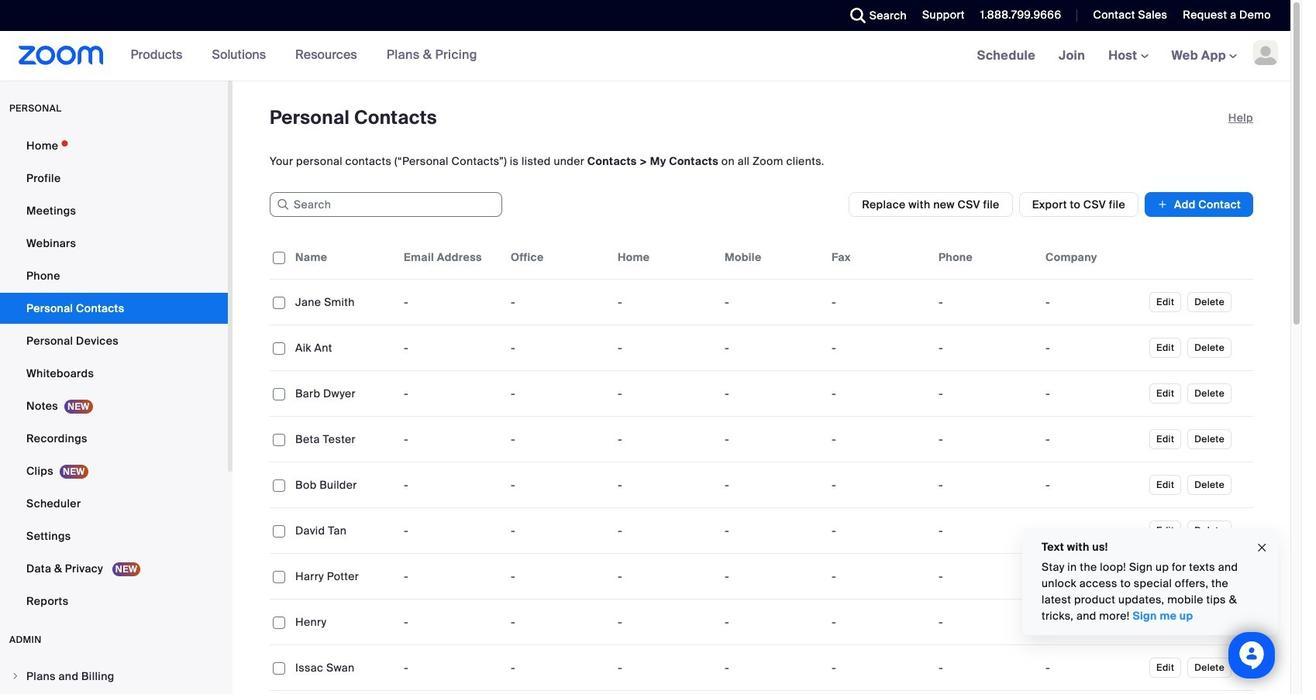 Task type: locate. For each thing, give the bounding box(es) containing it.
meetings navigation
[[966, 31, 1291, 81]]

menu item
[[0, 662, 228, 692]]

right image
[[11, 672, 20, 682]]

application
[[270, 236, 1266, 695]]

banner
[[0, 31, 1291, 81]]

add image
[[1158, 197, 1169, 212]]

cell
[[933, 287, 1040, 318], [1040, 287, 1147, 318], [933, 333, 1040, 364], [1040, 333, 1147, 364], [933, 378, 1040, 409], [1040, 378, 1147, 409], [933, 424, 1040, 455], [1040, 424, 1147, 455], [933, 470, 1040, 501], [1040, 470, 1147, 501], [933, 516, 1040, 547], [1040, 516, 1147, 547], [933, 561, 1040, 592], [1040, 561, 1147, 592], [933, 607, 1040, 638], [1040, 607, 1147, 638], [933, 653, 1040, 684], [1040, 653, 1147, 684], [270, 692, 289, 695], [289, 692, 398, 695], [398, 692, 505, 695], [505, 692, 612, 695], [612, 692, 719, 695], [719, 692, 826, 695], [826, 692, 933, 695], [933, 692, 1040, 695], [1040, 692, 1147, 695], [1147, 692, 1254, 695]]

product information navigation
[[104, 31, 489, 81]]

zoom logo image
[[19, 46, 104, 65]]

Search Contacts Input text field
[[270, 192, 503, 217]]



Task type: vqa. For each thing, say whether or not it's contained in the screenshot.
Profile picture
yes



Task type: describe. For each thing, give the bounding box(es) containing it.
close image
[[1256, 539, 1269, 557]]

profile picture image
[[1254, 40, 1279, 65]]

personal menu menu
[[0, 130, 228, 619]]



